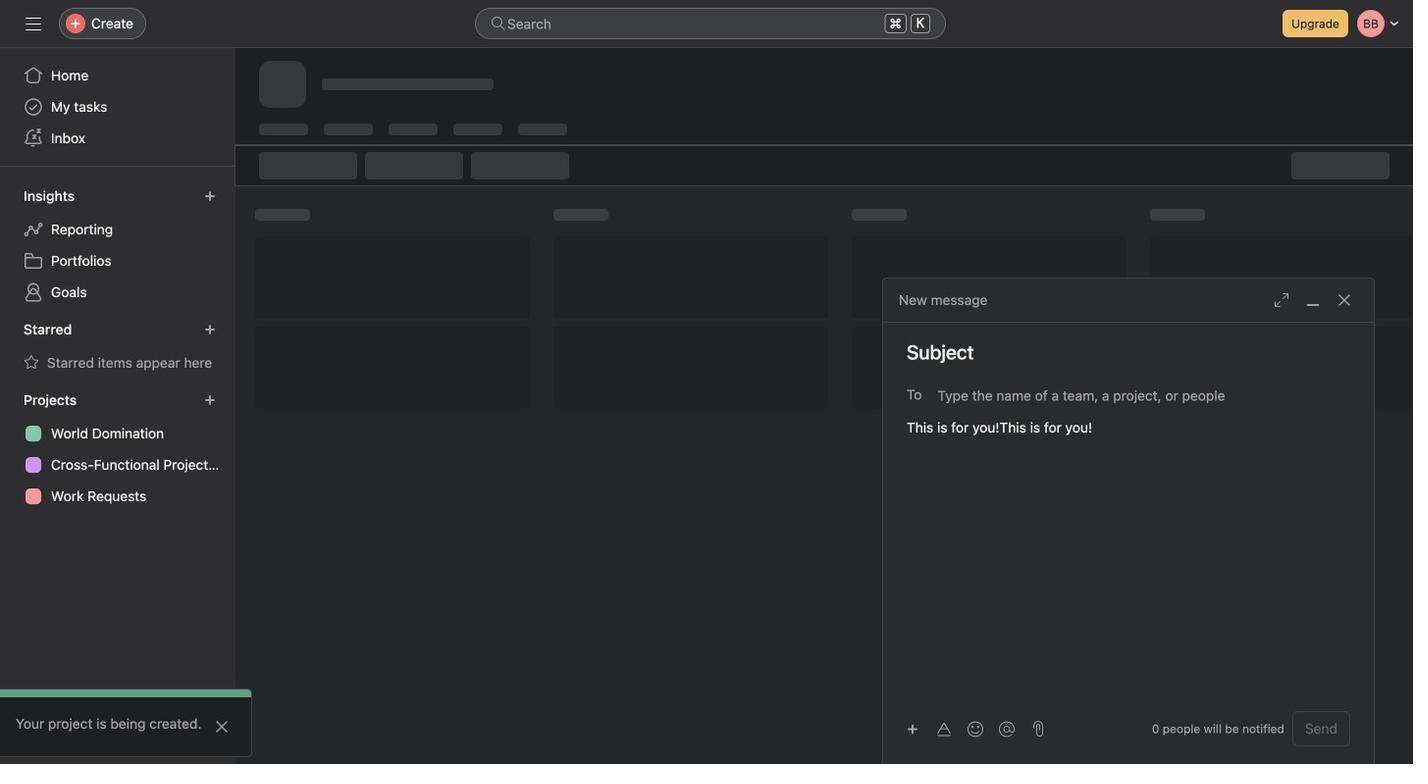 Task type: describe. For each thing, give the bounding box(es) containing it.
projects element
[[0, 383, 236, 516]]

expand popout to full screen image
[[1274, 292, 1290, 308]]

new insights image
[[204, 190, 216, 202]]

new project or portfolio image
[[204, 395, 216, 406]]

minimize image
[[1305, 292, 1321, 308]]

insert an object image
[[907, 724, 919, 736]]

add items to starred image
[[204, 324, 216, 336]]

Add subject text field
[[883, 339, 1374, 366]]

1 horizontal spatial close image
[[1337, 292, 1352, 308]]

at mention image
[[999, 722, 1015, 738]]

hide sidebar image
[[26, 16, 41, 31]]



Task type: locate. For each thing, give the bounding box(es) containing it.
starred element
[[0, 312, 236, 383]]

Type the name of a team, a project, or people text field
[[938, 384, 1340, 407]]

0 horizontal spatial close image
[[214, 719, 230, 735]]

toolbar
[[899, 715, 1025, 743]]

close image
[[1337, 292, 1352, 308], [214, 719, 230, 735]]

0 vertical spatial close image
[[1337, 292, 1352, 308]]

global element
[[0, 48, 236, 166]]

insights element
[[0, 179, 236, 312]]

None field
[[475, 8, 946, 39]]

1 vertical spatial close image
[[214, 719, 230, 735]]

dialog
[[883, 279, 1374, 764]]

Search tasks, projects, and more text field
[[475, 8, 946, 39]]



Task type: vqa. For each thing, say whether or not it's contained in the screenshot.
Customize dropdown button at the top right
no



